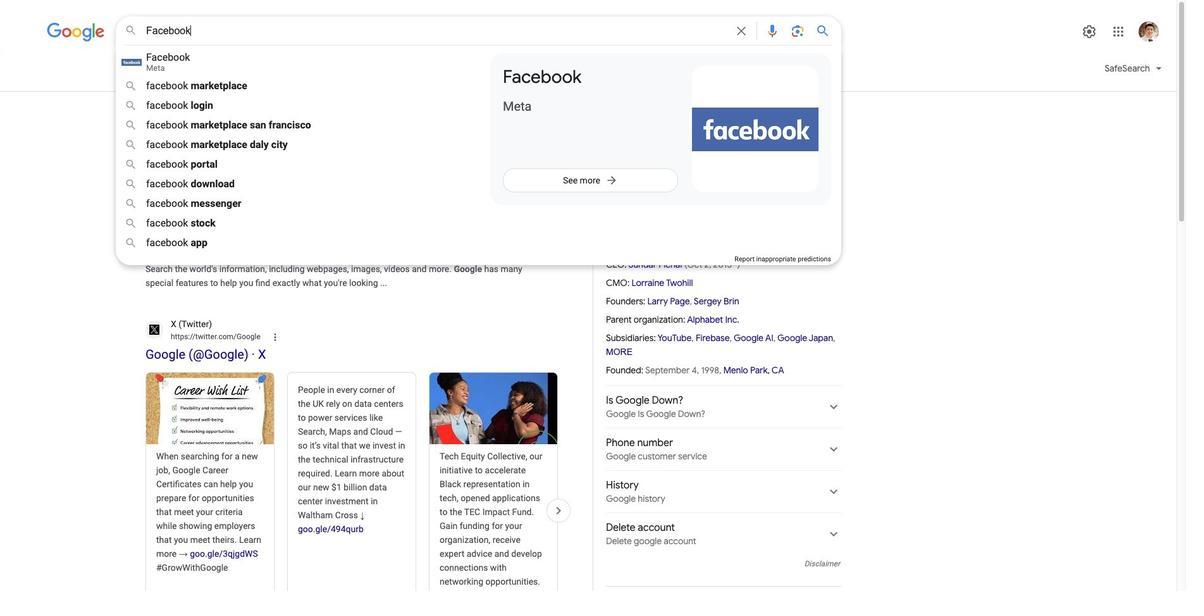 Task type: vqa. For each thing, say whether or not it's contained in the screenshot.
right the facebook option
yes



Task type: describe. For each thing, give the bounding box(es) containing it.
1 horizontal spatial facebook option
[[503, 66, 677, 114]]

google image
[[47, 23, 105, 42]]



Task type: locate. For each thing, give the bounding box(es) containing it.
search by voice image
[[765, 23, 780, 39]]

list box
[[116, 48, 480, 253], [490, 53, 832, 205]]

facebook option
[[146, 52, 468, 73], [503, 66, 677, 114]]

0 horizontal spatial facebook option
[[146, 52, 468, 73]]

None text field
[[171, 135, 313, 147], [171, 228, 258, 240], [171, 135, 313, 147], [171, 228, 258, 240]]

search by image image
[[790, 23, 806, 39]]

0 horizontal spatial list box
[[116, 48, 480, 253]]

1 horizontal spatial list box
[[490, 53, 832, 205]]

Search search field
[[146, 24, 727, 40]]

heading
[[650, 119, 710, 139], [298, 383, 406, 536], [156, 449, 264, 574], [440, 449, 547, 591]]

None search field
[[0, 16, 842, 265]]

None text field
[[254, 137, 313, 146]]



